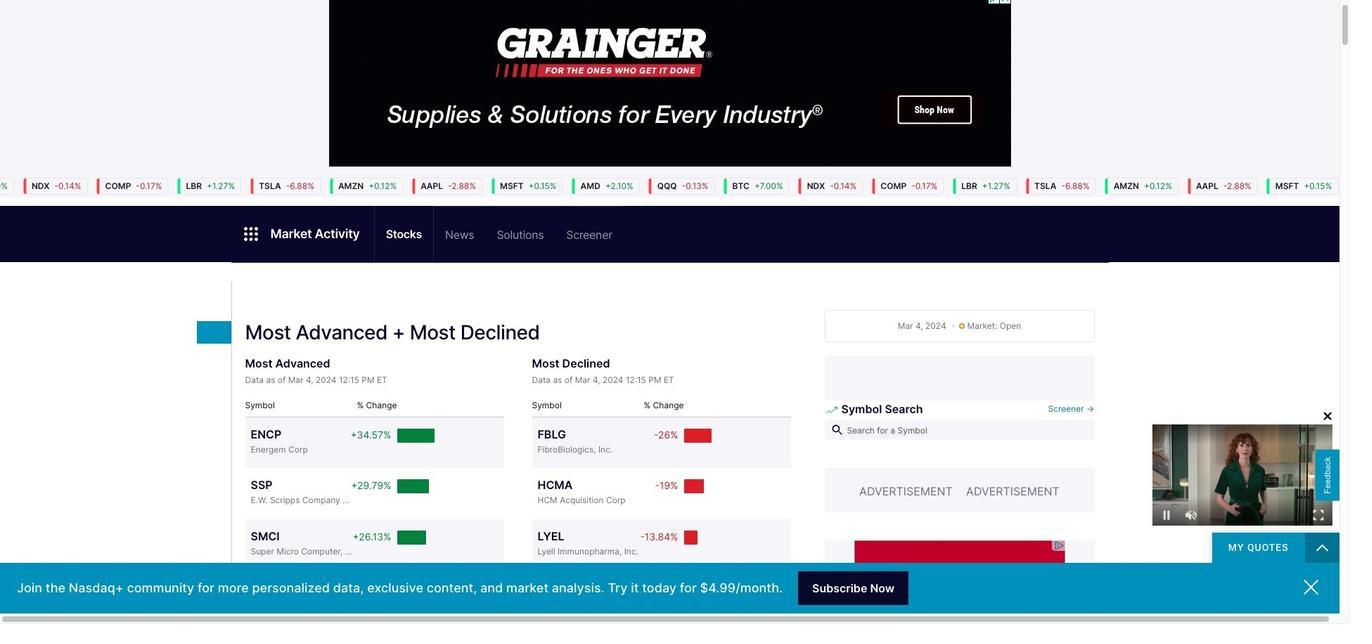Task type: locate. For each thing, give the bounding box(es) containing it.
0 vertical spatial advertisement element
[[329, 0, 1011, 168]]

None search field
[[825, 401, 1095, 446]]

article
[[0, 167, 1350, 625]]

advertisement element
[[329, 0, 1011, 168], [854, 541, 1065, 625]]

Search for a Symbol text field
[[825, 421, 1095, 440]]

click to dismiss this message and remain on nasdaq.com image
[[1304, 580, 1319, 595]]



Task type: vqa. For each thing, say whether or not it's contained in the screenshot.
Search for symbols, news or products text field at the top of the page
no



Task type: describe. For each thing, give the bounding box(es) containing it.
click to search image
[[830, 423, 844, 437]]

1 vertical spatial advertisement element
[[854, 541, 1065, 625]]



